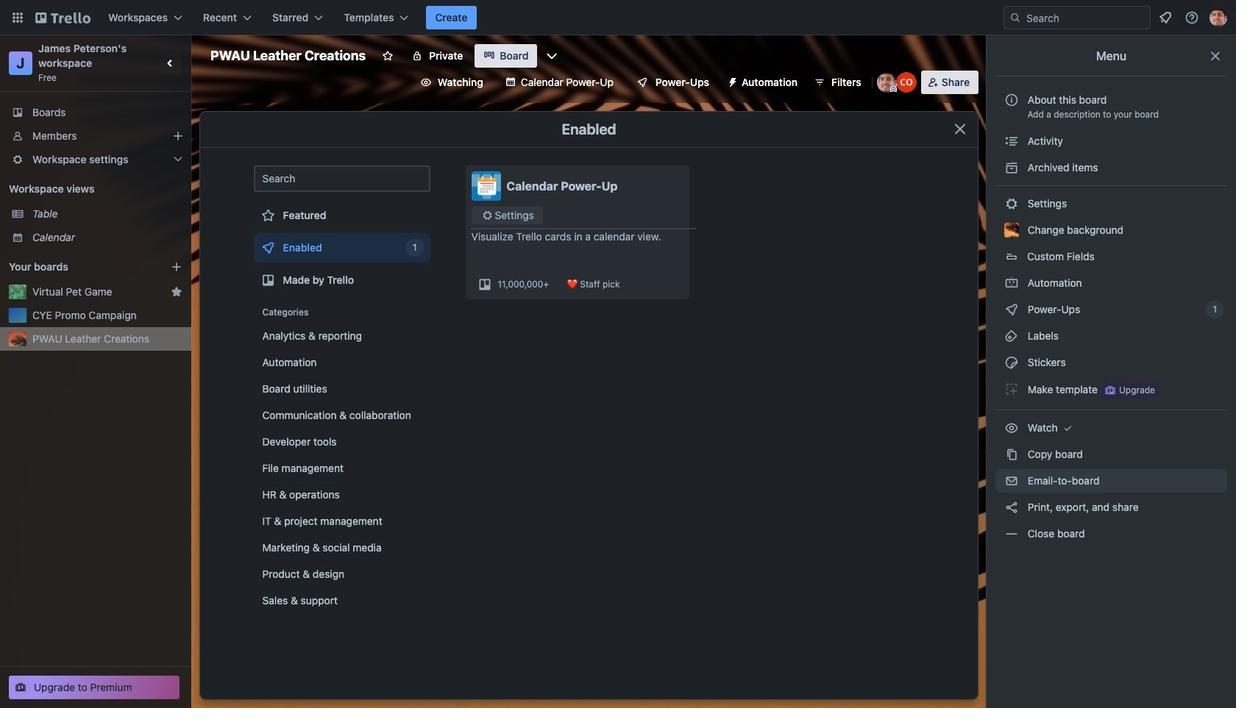 Task type: locate. For each thing, give the bounding box(es) containing it.
1 horizontal spatial james peterson (jamespeterson93) image
[[1210, 9, 1228, 26]]

sm image
[[1005, 134, 1019, 149], [1005, 276, 1019, 291], [1005, 303, 1019, 317], [1005, 329, 1019, 344], [1005, 356, 1019, 370], [1005, 382, 1019, 397], [1061, 421, 1076, 436], [1005, 474, 1019, 489], [1005, 501, 1019, 515]]

0 horizontal spatial james peterson (jamespeterson93) image
[[877, 72, 898, 93]]

customize views image
[[545, 49, 560, 63]]

0 vertical spatial james peterson (jamespeterson93) image
[[1210, 9, 1228, 26]]

starred icon image
[[171, 286, 183, 298]]

james peterson (jamespeterson93) image
[[1210, 9, 1228, 26], [877, 72, 898, 93]]

your boards with 3 items element
[[9, 258, 149, 276]]

sm image
[[721, 71, 742, 91], [1005, 160, 1019, 175], [1005, 197, 1019, 211], [480, 208, 495, 223], [1005, 421, 1019, 436], [1005, 448, 1019, 462], [1005, 527, 1019, 542]]

open information menu image
[[1185, 10, 1200, 25]]

this member is an admin of this board. image
[[890, 86, 897, 93]]

primary element
[[0, 0, 1237, 35]]

Search text field
[[254, 166, 430, 192]]

Search field
[[1004, 6, 1151, 29]]

add board image
[[171, 261, 183, 273]]



Task type: describe. For each thing, give the bounding box(es) containing it.
0 notifications image
[[1157, 9, 1175, 26]]

search image
[[1010, 12, 1022, 24]]

Board name text field
[[203, 44, 373, 68]]

back to home image
[[35, 6, 91, 29]]

workspace navigation collapse icon image
[[160, 53, 181, 74]]

star or unstar board image
[[382, 50, 394, 62]]

1 vertical spatial james peterson (jamespeterson93) image
[[877, 72, 898, 93]]

christina overa (christinaovera) image
[[896, 72, 917, 93]]



Task type: vqa. For each thing, say whether or not it's contained in the screenshot.
Create corresponding to Create
no



